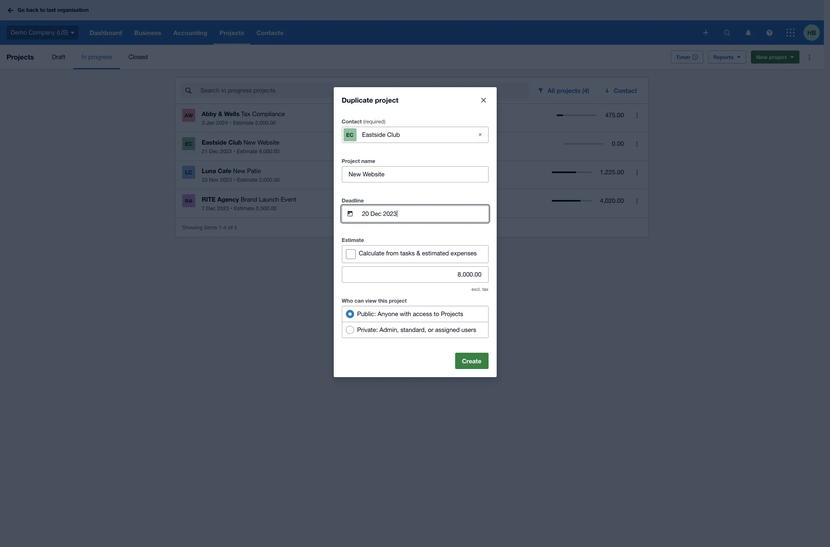 Task type: vqa. For each thing, say whether or not it's contained in the screenshot.


Task type: locate. For each thing, give the bounding box(es) containing it.
4 right of
[[234, 224, 237, 230]]

21
[[202, 148, 208, 154]]

project for new project
[[769, 54, 787, 60]]

rite
[[202, 196, 216, 203]]

to
[[40, 7, 45, 13], [434, 310, 439, 317]]

new right cafe
[[233, 167, 245, 174]]

navigation
[[83, 20, 698, 45]]

estimate
[[233, 120, 254, 126], [237, 148, 257, 154], [237, 177, 258, 183], [234, 205, 255, 211], [342, 237, 364, 243]]

0 vertical spatial ec
[[346, 131, 354, 138]]

agency
[[217, 196, 239, 203]]

new inside eastside club new website 21 dec 2023 • estimate 8,000.00
[[244, 139, 256, 146]]

contact up 475.00
[[614, 87, 637, 94]]

1 vertical spatial ec
[[185, 141, 192, 147]]

2023 down agency
[[217, 205, 229, 211]]

new right reports "popup button"
[[756, 54, 768, 60]]

0 horizontal spatial ec
[[185, 141, 192, 147]]

all projects (4) button
[[532, 82, 596, 99]]

1 vertical spatial &
[[416, 250, 420, 257]]

4 left of
[[224, 224, 227, 230]]

0 vertical spatial to
[[40, 7, 45, 13]]

Project name field
[[342, 166, 488, 182]]

1 vertical spatial 2023
[[220, 177, 232, 183]]

0 horizontal spatial 4
[[224, 224, 227, 230]]

calculate
[[359, 250, 384, 257]]

organisation
[[57, 7, 89, 13]]

event
[[281, 196, 296, 203]]

contact for contact (required)
[[342, 118, 362, 124]]

2 vertical spatial new
[[233, 167, 245, 174]]

3
[[202, 120, 205, 126]]

with
[[400, 310, 411, 317]]

close button
[[475, 92, 492, 108]]

0 horizontal spatial svg image
[[703, 30, 708, 35]]

1 vertical spatial to
[[434, 310, 439, 317]]

•
[[230, 120, 231, 126], [233, 148, 235, 154], [233, 177, 235, 183], [230, 205, 232, 211]]

0 vertical spatial new
[[756, 54, 768, 60]]

2023 inside eastside club new website 21 dec 2023 • estimate 8,000.00
[[220, 148, 232, 154]]

svg image up new project
[[766, 30, 772, 36]]

website
[[258, 139, 279, 146]]

1 horizontal spatial ec
[[346, 131, 354, 138]]

dec right 21
[[209, 148, 218, 154]]

contact (required)
[[342, 118, 385, 124]]

new inside luna cafe new patio 23 nov 2023 • estimate 2,000.00
[[233, 167, 245, 174]]

new
[[756, 54, 768, 60], [244, 139, 256, 146], [233, 167, 245, 174]]

private: admin, standard, or assigned users
[[357, 326, 476, 333]]

back
[[26, 7, 39, 13]]

0 vertical spatial dec
[[209, 148, 218, 154]]

public: anyone with access to projects
[[357, 310, 463, 317]]

in
[[82, 53, 87, 60]]

luna
[[202, 167, 216, 174]]

estimate down club
[[237, 148, 257, 154]]

in progress link
[[73, 45, 120, 69]]

projects down demo
[[7, 53, 34, 61]]

duplicate
[[342, 96, 373, 104]]

standard,
[[400, 326, 426, 333]]

1 horizontal spatial &
[[416, 250, 420, 257]]

• down agency
[[230, 205, 232, 211]]

to right access
[[434, 310, 439, 317]]

ec down "contact (required)"
[[346, 131, 354, 138]]

0 horizontal spatial contact
[[342, 118, 362, 124]]

group inside duplicate project dialog
[[342, 306, 488, 338]]

1 vertical spatial project
[[375, 96, 398, 104]]

2023 inside luna cafe new patio 23 nov 2023 • estimate 2,000.00
[[220, 177, 232, 183]]

private:
[[357, 326, 378, 333]]

2 vertical spatial 2023
[[217, 205, 229, 211]]

svg image
[[786, 29, 795, 37], [724, 30, 730, 36], [703, 30, 708, 35]]

svg image right (us)
[[70, 32, 74, 34]]

1 horizontal spatial to
[[434, 310, 439, 317]]

2023 inside rite agency brand launch event 7 dec 2023 • estimate 5,500.00
[[217, 205, 229, 211]]

1 horizontal spatial 4
[[234, 224, 237, 230]]

contact inside popup button
[[614, 87, 637, 94]]

estimate inside rite agency brand launch event 7 dec 2023 • estimate 5,500.00
[[234, 205, 255, 211]]

• up agency
[[233, 177, 235, 183]]

projects up assigned
[[441, 310, 463, 317]]

estimate down tax
[[233, 120, 254, 126]]

patio
[[247, 167, 261, 174]]

to left last
[[40, 7, 45, 13]]

create button
[[455, 353, 488, 369]]

create
[[462, 357, 481, 365]]

1 vertical spatial contact
[[342, 118, 362, 124]]

club
[[228, 139, 242, 146]]

nov
[[209, 177, 219, 183]]

contact for contact
[[614, 87, 637, 94]]

new inside new project popup button
[[756, 54, 768, 60]]

0 vertical spatial project
[[769, 54, 787, 60]]

0 vertical spatial &
[[218, 110, 222, 117]]

5,500.00
[[256, 205, 277, 211]]

& right tasks
[[416, 250, 420, 257]]

eastside
[[202, 139, 227, 146]]

projects inside group
[[441, 310, 463, 317]]

1 4 from the left
[[224, 224, 227, 230]]

new for eastside club
[[244, 139, 256, 146]]

go
[[18, 7, 25, 13]]

2023 down club
[[220, 148, 232, 154]]

1 horizontal spatial svg image
[[724, 30, 730, 36]]

svg image inside go back to last organisation link
[[8, 8, 13, 13]]

public:
[[357, 310, 376, 317]]

tax
[[241, 110, 250, 117]]

estimate inside duplicate project dialog
[[342, 237, 364, 243]]

access
[[413, 310, 432, 317]]

contact inside duplicate project dialog
[[342, 118, 362, 124]]

company
[[29, 29, 55, 36]]

• inside rite agency brand launch event 7 dec 2023 • estimate 5,500.00
[[230, 205, 232, 211]]

closed link
[[120, 45, 156, 69]]

3,000.00
[[255, 120, 276, 126]]

estimate down patio
[[237, 177, 258, 183]]

Deadline field
[[361, 206, 488, 221]]

dec
[[209, 148, 218, 154], [206, 205, 216, 211]]

project inside new project popup button
[[769, 54, 787, 60]]

dec right 7
[[206, 205, 216, 211]]

e.g. 10,000.00 field
[[342, 267, 488, 282]]

1 horizontal spatial projects
[[441, 310, 463, 317]]

Search in progress projects search field
[[200, 83, 529, 98]]

estimate inside eastside club new website 21 dec 2023 • estimate 8,000.00
[[237, 148, 257, 154]]

luna cafe new patio 23 nov 2023 • estimate 2,000.00
[[202, 167, 280, 183]]

0 vertical spatial 2023
[[220, 148, 232, 154]]

2023 for cafe
[[220, 177, 232, 183]]

& up 2024
[[218, 110, 222, 117]]

svg image left go
[[8, 8, 13, 13]]

group
[[342, 306, 488, 338]]

0 vertical spatial projects
[[7, 53, 34, 61]]

group containing public: anyone with access to projects
[[342, 306, 488, 338]]

0 horizontal spatial to
[[40, 7, 45, 13]]

0 horizontal spatial &
[[218, 110, 222, 117]]

• inside luna cafe new patio 23 nov 2023 • estimate 2,000.00
[[233, 177, 235, 183]]

close image
[[481, 98, 486, 102]]

new right club
[[244, 139, 256, 146]]

estimate down brand
[[234, 205, 255, 211]]

view
[[365, 297, 377, 304]]

ec left eastside
[[185, 141, 192, 147]]

& inside duplicate project dialog
[[416, 250, 420, 257]]

estimate up calculate
[[342, 237, 364, 243]]

2 4 from the left
[[234, 224, 237, 230]]

• down club
[[233, 148, 235, 154]]

1,225.00
[[600, 169, 624, 176]]

contact
[[614, 87, 637, 94], [342, 118, 362, 124]]

8,000.00
[[259, 148, 280, 154]]

hb banner
[[0, 0, 824, 45]]

1 vertical spatial dec
[[206, 205, 216, 211]]

2023 down cafe
[[220, 177, 232, 183]]

& inside abby & wells tax compliance 3 jan 2024 • estimate 3,000.00
[[218, 110, 222, 117]]

4
[[224, 224, 227, 230], [234, 224, 237, 230]]

svg image
[[8, 8, 13, 13], [746, 30, 751, 36], [766, 30, 772, 36], [70, 32, 74, 34]]

cafe
[[218, 167, 231, 174]]

• right 2024
[[230, 120, 231, 126]]

deadline
[[342, 197, 364, 204]]

(4)
[[582, 87, 589, 94]]

1 vertical spatial projects
[[441, 310, 463, 317]]

abby & wells tax compliance 3 jan 2024 • estimate 3,000.00
[[202, 110, 285, 126]]

1 horizontal spatial contact
[[614, 87, 637, 94]]

navigation inside hb banner
[[83, 20, 698, 45]]

1 vertical spatial new
[[244, 139, 256, 146]]

eastside club new website 21 dec 2023 • estimate 8,000.00
[[202, 139, 280, 154]]

0 vertical spatial contact
[[614, 87, 637, 94]]

contact down duplicate
[[342, 118, 362, 124]]

timer
[[676, 54, 691, 60]]



Task type: describe. For each thing, give the bounding box(es) containing it.
launch
[[259, 196, 279, 203]]

duplicate project dialog
[[334, 87, 497, 377]]

dec inside rite agency brand launch event 7 dec 2023 • estimate 5,500.00
[[206, 205, 216, 211]]

475.00
[[605, 112, 624, 119]]

abby
[[202, 110, 217, 117]]

2 horizontal spatial svg image
[[786, 29, 795, 37]]

items
[[204, 224, 217, 230]]

estimated
[[422, 250, 449, 257]]

draft
[[52, 53, 65, 60]]

project for duplicate project
[[375, 96, 398, 104]]

wells
[[224, 110, 239, 117]]

projects
[[557, 87, 581, 94]]

go back to last organisation
[[18, 7, 89, 13]]

all
[[548, 87, 555, 94]]

hb
[[807, 29, 816, 36]]

23
[[202, 177, 208, 183]]

hb button
[[804, 20, 824, 45]]

aw
[[184, 112, 193, 119]]

demo company (us)
[[11, 29, 68, 36]]

(required)
[[363, 118, 385, 124]]

7
[[202, 205, 205, 211]]

showing
[[182, 224, 203, 230]]

(us)
[[57, 29, 68, 36]]

timer button
[[671, 51, 703, 64]]

can
[[355, 297, 364, 304]]

from
[[386, 250, 399, 257]]

of
[[228, 224, 233, 230]]

clear image
[[472, 127, 488, 143]]

progress
[[88, 53, 112, 60]]

tax
[[482, 287, 488, 292]]

to inside group
[[434, 310, 439, 317]]

0 horizontal spatial projects
[[7, 53, 34, 61]]

all projects (4)
[[548, 87, 589, 94]]

new for luna cafe
[[233, 167, 245, 174]]

assigned
[[435, 326, 460, 333]]

tasks
[[400, 250, 415, 257]]

0.00
[[612, 140, 624, 147]]

2 vertical spatial project
[[389, 297, 407, 304]]

go back to last organisation link
[[5, 3, 94, 17]]

calculate from tasks & estimated expenses
[[359, 250, 477, 257]]

to inside hb banner
[[40, 7, 45, 13]]

rite agency brand launch event 7 dec 2023 • estimate 5,500.00
[[202, 196, 296, 211]]

last
[[47, 7, 56, 13]]

lc
[[185, 169, 192, 176]]

1-
[[219, 224, 224, 230]]

estimate inside luna cafe new patio 23 nov 2023 • estimate 2,000.00
[[237, 177, 258, 183]]

2,000.00
[[259, 177, 280, 183]]

who can view this project
[[342, 297, 407, 304]]

2024
[[216, 120, 228, 126]]

svg image up reports "popup button"
[[746, 30, 751, 36]]

Find or create a contact field
[[361, 127, 469, 142]]

brand
[[241, 196, 257, 203]]

closed
[[128, 53, 148, 60]]

• inside abby & wells tax compliance 3 jan 2024 • estimate 3,000.00
[[230, 120, 231, 126]]

excl. tax
[[472, 287, 488, 292]]

estimate inside abby & wells tax compliance 3 jan 2024 • estimate 3,000.00
[[233, 120, 254, 126]]

svg image inside demo company (us) popup button
[[70, 32, 74, 34]]

users
[[461, 326, 476, 333]]

dec inside eastside club new website 21 dec 2023 • estimate 8,000.00
[[209, 148, 218, 154]]

reports button
[[708, 51, 746, 64]]

name
[[361, 157, 375, 164]]

• inside eastside club new website 21 dec 2023 • estimate 8,000.00
[[233, 148, 235, 154]]

duplicate project
[[342, 96, 398, 104]]

this
[[378, 297, 387, 304]]

draft link
[[44, 45, 73, 69]]

demo company (us) button
[[0, 20, 83, 45]]

contact button
[[599, 82, 643, 99]]

ec inside dialog
[[346, 131, 354, 138]]

demo
[[11, 29, 27, 36]]

in progress
[[82, 53, 112, 60]]

4,020.00
[[600, 197, 624, 204]]

anyone
[[378, 310, 398, 317]]

ra
[[185, 198, 192, 204]]

2023 for club
[[220, 148, 232, 154]]

new project button
[[751, 51, 800, 64]]

who
[[342, 297, 353, 304]]

expenses
[[451, 250, 477, 257]]

compliance
[[252, 110, 285, 117]]

or
[[428, 326, 433, 333]]

jan
[[206, 120, 215, 126]]

project
[[342, 157, 360, 164]]

excl.
[[472, 287, 481, 292]]

admin,
[[379, 326, 399, 333]]

showing items 1-4 of 4
[[182, 224, 237, 230]]



